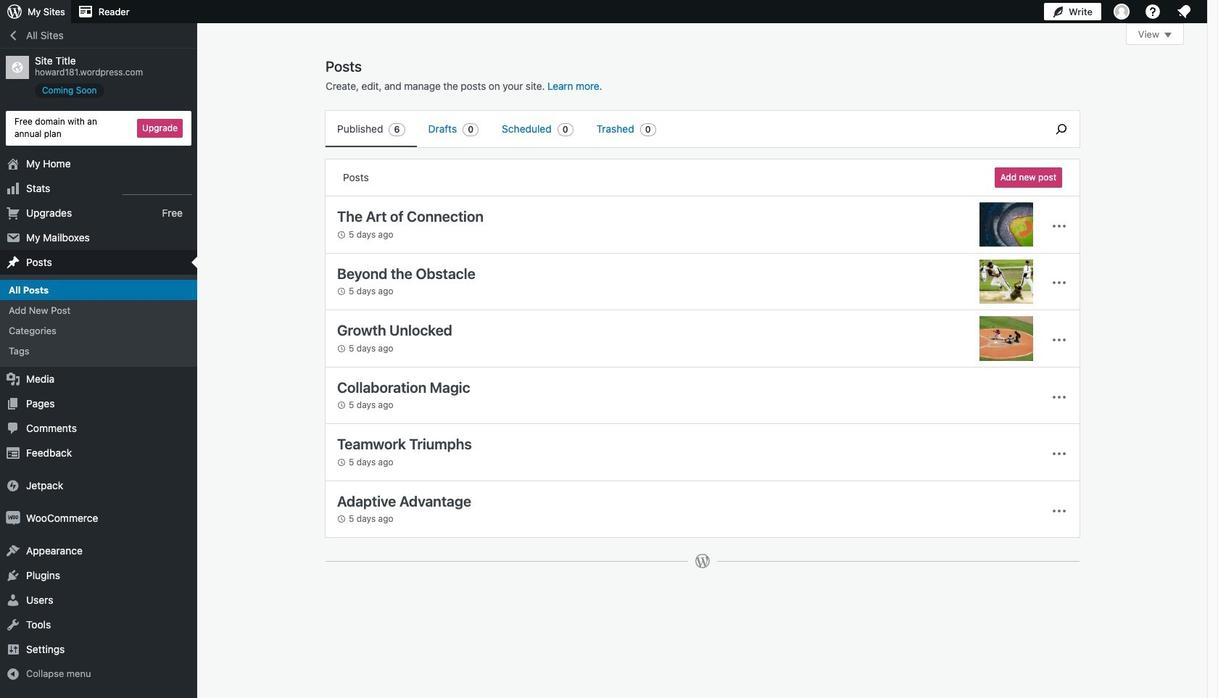 Task type: vqa. For each thing, say whether or not it's contained in the screenshot.
LIST BOX
no



Task type: locate. For each thing, give the bounding box(es) containing it.
0 vertical spatial toggle menu image
[[1051, 217, 1068, 235]]

0 vertical spatial img image
[[6, 479, 20, 493]]

1 toggle menu image from the top
[[1051, 217, 1068, 235]]

menu
[[326, 111, 1036, 147]]

img image
[[6, 479, 20, 493], [6, 512, 20, 526]]

2 toggle menu image from the top
[[1051, 445, 1068, 463]]

toggle menu image
[[1051, 217, 1068, 235], [1051, 445, 1068, 463]]

2 toggle menu image from the top
[[1051, 331, 1068, 349]]

1 vertical spatial img image
[[6, 512, 20, 526]]

4 toggle menu image from the top
[[1051, 502, 1068, 520]]

None search field
[[1044, 111, 1080, 147]]

toggle menu image
[[1051, 274, 1068, 292], [1051, 331, 1068, 349], [1051, 388, 1068, 406], [1051, 502, 1068, 520]]

main content
[[325, 23, 1184, 584]]

highest hourly views 0 image
[[123, 185, 191, 195]]

my profile image
[[1114, 4, 1130, 20]]

1 vertical spatial toggle menu image
[[1051, 445, 1068, 463]]



Task type: describe. For each thing, give the bounding box(es) containing it.
3 toggle menu image from the top
[[1051, 388, 1068, 406]]

1 img image from the top
[[6, 479, 20, 493]]

help image
[[1145, 3, 1162, 20]]

closed image
[[1165, 33, 1172, 38]]

manage your notifications image
[[1176, 3, 1193, 20]]

open search image
[[1044, 120, 1080, 138]]

1 toggle menu image from the top
[[1051, 274, 1068, 292]]

2 img image from the top
[[6, 512, 20, 526]]



